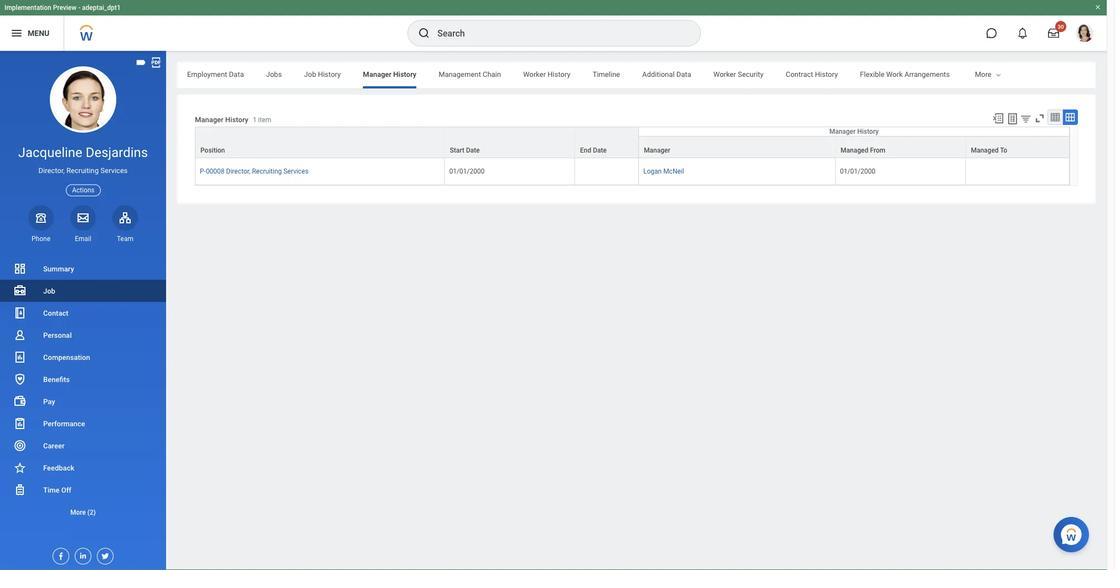 Task type: vqa. For each thing, say whether or not it's contained in the screenshot.
the More
yes



Task type: describe. For each thing, give the bounding box(es) containing it.
performance
[[43, 420, 85, 428]]

close environment banner image
[[1095, 4, 1101, 11]]

end date button
[[575, 127, 639, 158]]

Search Workday  search field
[[437, 21, 678, 45]]

employment
[[187, 70, 227, 78]]

feedback image
[[13, 462, 27, 475]]

phone button
[[28, 205, 54, 244]]

menu button
[[0, 16, 64, 51]]

managed for managed to
[[971, 147, 999, 155]]

worker for worker history
[[523, 70, 546, 78]]

jacqueline desjardins
[[18, 145, 148, 161]]

worker for worker security
[[714, 70, 736, 78]]

chain
[[483, 70, 501, 78]]

phone image
[[33, 211, 49, 225]]

export to excel image
[[992, 112, 1005, 125]]

worker security
[[714, 70, 764, 78]]

job history
[[304, 70, 341, 78]]

flexible work arrangements
[[860, 70, 950, 78]]

summary
[[43, 265, 74, 273]]

time off image
[[13, 484, 27, 497]]

more for more
[[975, 70, 992, 78]]

timeline
[[593, 70, 620, 78]]

position button
[[195, 127, 444, 158]]

director, inside "p-00008 director, recruiting services" link
[[226, 168, 250, 176]]

view printable version (pdf) image
[[150, 56, 162, 69]]

position
[[200, 147, 225, 155]]

-
[[78, 4, 80, 12]]

contract
[[786, 70, 813, 78]]

email button
[[70, 205, 96, 244]]

time off
[[43, 486, 71, 495]]

to
[[1000, 147, 1008, 155]]

2 cell from the left
[[966, 158, 1070, 186]]

performance link
[[0, 413, 166, 435]]

director, inside navigation pane region
[[38, 167, 65, 175]]

search image
[[418, 27, 431, 40]]

team link
[[112, 205, 138, 244]]

time off link
[[0, 480, 166, 502]]

logan
[[643, 168, 662, 176]]

actions button
[[66, 185, 101, 196]]

start
[[450, 147, 464, 155]]

adeptai_dpt1
[[82, 4, 121, 12]]

(2)
[[87, 509, 96, 517]]

summary link
[[0, 258, 166, 280]]

p-
[[200, 168, 206, 176]]

managed from
[[841, 147, 886, 155]]

notifications large image
[[1017, 28, 1028, 39]]

tab list containing employment data
[[52, 62, 970, 89]]

view team image
[[119, 211, 132, 225]]

off
[[61, 486, 71, 495]]

summary image
[[13, 262, 27, 276]]

export to worksheets image
[[1006, 112, 1019, 126]]

item
[[258, 116, 271, 124]]

preview
[[53, 4, 77, 12]]

contact link
[[0, 302, 166, 325]]

1 01/01/2000 from the left
[[449, 168, 485, 176]]

menu banner
[[0, 0, 1107, 51]]

mail image
[[76, 211, 90, 225]]

managed from button
[[836, 137, 966, 158]]

start date button
[[445, 127, 575, 158]]

linkedin image
[[75, 549, 87, 561]]

feedback
[[43, 464, 74, 473]]

p-00008 director, recruiting services
[[200, 168, 309, 176]]

inbox large image
[[1048, 28, 1059, 39]]

time
[[43, 486, 60, 495]]

work
[[886, 70, 903, 78]]

manager button
[[639, 137, 835, 158]]

30 button
[[1042, 21, 1067, 45]]

recruiting inside navigation pane region
[[66, 167, 99, 175]]

phone
[[32, 235, 50, 243]]

benefits
[[43, 376, 70, 384]]

twitter image
[[97, 549, 110, 562]]

start date
[[450, 147, 480, 155]]

recruiting inside "p-00008 director, recruiting services" link
[[252, 168, 282, 176]]

feedback link
[[0, 457, 166, 480]]

more (2)
[[70, 509, 96, 517]]

manager history inside tab list
[[363, 70, 417, 78]]

benefits link
[[0, 369, 166, 391]]

1 cell from the left
[[575, 158, 639, 186]]

compensation image
[[13, 351, 27, 364]]

select to filter grid data image
[[1020, 113, 1032, 125]]

benefits image
[[13, 373, 27, 387]]

job image
[[13, 285, 27, 298]]

management
[[439, 70, 481, 78]]

manager history button
[[639, 127, 1069, 136]]

additional data
[[642, 70, 691, 78]]

date for start date
[[466, 147, 480, 155]]



Task type: locate. For each thing, give the bounding box(es) containing it.
job inside navigation pane region
[[43, 287, 55, 295]]

profile logan mcneil image
[[1076, 24, 1094, 44]]

job
[[304, 70, 316, 78], [43, 287, 55, 295]]

date
[[466, 147, 480, 155], [593, 147, 607, 155]]

personal image
[[13, 329, 27, 342]]

0 horizontal spatial job
[[43, 287, 55, 295]]

1
[[253, 116, 257, 124]]

worker left security
[[714, 70, 736, 78]]

0 horizontal spatial worker
[[523, 70, 546, 78]]

1 horizontal spatial recruiting
[[252, 168, 282, 176]]

services inside navigation pane region
[[101, 167, 128, 175]]

personal
[[43, 331, 72, 340]]

0 vertical spatial more
[[975, 70, 992, 78]]

mcneil
[[664, 168, 684, 176]]

manager inside tab list
[[363, 70, 392, 78]]

logan mcneil link
[[643, 166, 684, 176]]

director, right 00008
[[226, 168, 250, 176]]

2 date from the left
[[593, 147, 607, 155]]

1 date from the left
[[466, 147, 480, 155]]

pay
[[43, 398, 55, 406]]

compensation
[[43, 354, 90, 362]]

manager
[[363, 70, 392, 78], [195, 115, 224, 124], [829, 128, 856, 136], [644, 147, 670, 155]]

2 data from the left
[[677, 70, 691, 78]]

1 horizontal spatial date
[[593, 147, 607, 155]]

0 vertical spatial job
[[304, 70, 316, 78]]

facebook image
[[53, 549, 65, 562]]

navigation pane region
[[0, 51, 166, 571]]

menu
[[28, 29, 49, 38]]

0 horizontal spatial director,
[[38, 167, 65, 175]]

cell down the managed to "popup button" in the right top of the page
[[966, 158, 1070, 186]]

30
[[1058, 23, 1064, 30]]

1 horizontal spatial director,
[[226, 168, 250, 176]]

1 horizontal spatial 01/01/2000
[[840, 168, 876, 176]]

3 row from the top
[[195, 158, 1070, 186]]

1 horizontal spatial managed
[[971, 147, 999, 155]]

00008
[[206, 168, 225, 176]]

list
[[0, 258, 166, 524]]

job link
[[0, 280, 166, 302]]

job up contact at left
[[43, 287, 55, 295]]

from
[[870, 147, 886, 155]]

worker right "chain"
[[523, 70, 546, 78]]

01/01/2000
[[449, 168, 485, 176], [840, 168, 876, 176]]

row
[[195, 127, 1070, 158], [195, 136, 1070, 158], [195, 158, 1070, 186]]

more (2) button
[[0, 502, 166, 524]]

recruiting down jacqueline desjardins
[[66, 167, 99, 175]]

fullscreen image
[[1034, 112, 1046, 125]]

team
[[117, 235, 133, 243]]

logan mcneil
[[643, 168, 684, 176]]

0 horizontal spatial 01/01/2000
[[449, 168, 485, 176]]

jobs
[[266, 70, 282, 78]]

services
[[101, 167, 128, 175], [284, 168, 309, 176]]

more (2) button
[[0, 506, 166, 520]]

0 horizontal spatial services
[[101, 167, 128, 175]]

data for additional data
[[677, 70, 691, 78]]

1 horizontal spatial job
[[304, 70, 316, 78]]

career image
[[13, 440, 27, 453]]

1 horizontal spatial more
[[975, 70, 992, 78]]

managed to
[[971, 147, 1008, 155]]

1 data from the left
[[229, 70, 244, 78]]

director,
[[38, 167, 65, 175], [226, 168, 250, 176]]

managed left to
[[971, 147, 999, 155]]

career link
[[0, 435, 166, 457]]

end
[[580, 147, 591, 155]]

additional
[[642, 70, 675, 78]]

arrangements
[[905, 70, 950, 78]]

1 vertical spatial job
[[43, 287, 55, 295]]

contact image
[[13, 307, 27, 320]]

contract history
[[786, 70, 838, 78]]

more
[[975, 70, 992, 78], [70, 509, 86, 517]]

date right end
[[593, 147, 607, 155]]

1 managed from the left
[[841, 147, 869, 155]]

email
[[75, 235, 91, 243]]

implementation preview -   adeptai_dpt1
[[4, 4, 121, 12]]

0 horizontal spatial date
[[466, 147, 480, 155]]

date for end date
[[593, 147, 607, 155]]

1 horizontal spatial worker
[[714, 70, 736, 78]]

0 horizontal spatial managed
[[841, 147, 869, 155]]

0 horizontal spatial cell
[[575, 158, 639, 186]]

data
[[229, 70, 244, 78], [677, 70, 691, 78]]

management chain
[[439, 70, 501, 78]]

manager up position
[[195, 115, 224, 124]]

cell
[[575, 158, 639, 186], [966, 158, 1070, 186]]

services down desjardins
[[101, 167, 128, 175]]

managed inside popup button
[[841, 147, 869, 155]]

0 horizontal spatial more
[[70, 509, 86, 517]]

list containing summary
[[0, 258, 166, 524]]

end date
[[580, 147, 607, 155]]

security
[[738, 70, 764, 78]]

1 row from the top
[[195, 127, 1070, 158]]

performance image
[[13, 418, 27, 431]]

pay image
[[13, 395, 27, 409]]

phone jacqueline desjardins element
[[28, 235, 54, 244]]

employment data
[[187, 70, 244, 78]]

table image
[[1050, 112, 1061, 123]]

row containing p-00008 director, recruiting services
[[195, 158, 1070, 186]]

job for job history
[[304, 70, 316, 78]]

0 horizontal spatial data
[[229, 70, 244, 78]]

row containing manager history
[[195, 127, 1070, 158]]

job for job
[[43, 287, 55, 295]]

jacqueline
[[18, 145, 82, 161]]

manager history inside popup button
[[829, 128, 879, 136]]

manager up logan mcneil link
[[644, 147, 670, 155]]

career
[[43, 442, 65, 450]]

row containing manager
[[195, 136, 1070, 158]]

compensation link
[[0, 347, 166, 369]]

1 vertical spatial manager history
[[829, 128, 879, 136]]

managed inside "popup button"
[[971, 147, 999, 155]]

managed to button
[[966, 137, 1069, 158]]

director, recruiting services
[[38, 167, 128, 175]]

team jacqueline desjardins element
[[112, 235, 138, 244]]

manager up the managed from
[[829, 128, 856, 136]]

email jacqueline desjardins element
[[70, 235, 96, 244]]

managed
[[841, 147, 869, 155], [971, 147, 999, 155]]

desjardins
[[86, 145, 148, 161]]

2 row from the top
[[195, 136, 1070, 158]]

0 vertical spatial manager history
[[363, 70, 417, 78]]

expand table image
[[1065, 112, 1076, 123]]

1 vertical spatial more
[[70, 509, 86, 517]]

services down position popup button
[[284, 168, 309, 176]]

managed for managed from
[[841, 147, 869, 155]]

1 horizontal spatial manager history
[[829, 128, 879, 136]]

p-00008 director, recruiting services link
[[200, 166, 309, 176]]

manager history
[[363, 70, 417, 78], [829, 128, 879, 136]]

0 horizontal spatial recruiting
[[66, 167, 99, 175]]

tab list
[[52, 62, 970, 89]]

personal link
[[0, 325, 166, 347]]

justify image
[[10, 27, 23, 40]]

more inside dropdown button
[[70, 509, 86, 517]]

1 horizontal spatial cell
[[966, 158, 1070, 186]]

0 horizontal spatial manager history
[[363, 70, 417, 78]]

1 worker from the left
[[523, 70, 546, 78]]

worker history
[[523, 70, 571, 78]]

actions
[[72, 187, 95, 194]]

01/01/2000 down start date
[[449, 168, 485, 176]]

toolbar
[[987, 110, 1078, 127]]

1 horizontal spatial data
[[677, 70, 691, 78]]

2 worker from the left
[[714, 70, 736, 78]]

job right jobs
[[304, 70, 316, 78]]

more for more (2)
[[70, 509, 86, 517]]

flexible
[[860, 70, 885, 78]]

director, down the jacqueline
[[38, 167, 65, 175]]

implementation
[[4, 4, 51, 12]]

1 horizontal spatial services
[[284, 168, 309, 176]]

data for employment data
[[229, 70, 244, 78]]

01/01/2000 down the managed from
[[840, 168, 876, 176]]

recruiting right 00008
[[252, 168, 282, 176]]

2 managed from the left
[[971, 147, 999, 155]]

worker
[[523, 70, 546, 78], [714, 70, 736, 78]]

2 01/01/2000 from the left
[[840, 168, 876, 176]]

manager right job history
[[363, 70, 392, 78]]

pay link
[[0, 391, 166, 413]]

history inside popup button
[[858, 128, 879, 136]]

manager history 1 item
[[195, 115, 271, 124]]

date right start
[[466, 147, 480, 155]]

managed down manager history popup button
[[841, 147, 869, 155]]

data right employment
[[229, 70, 244, 78]]

tag image
[[135, 56, 147, 69]]

contact
[[43, 309, 68, 318]]

data right 'additional' on the right of the page
[[677, 70, 691, 78]]

recruiting
[[66, 167, 99, 175], [252, 168, 282, 176]]

cell down 'end date'
[[575, 158, 639, 186]]



